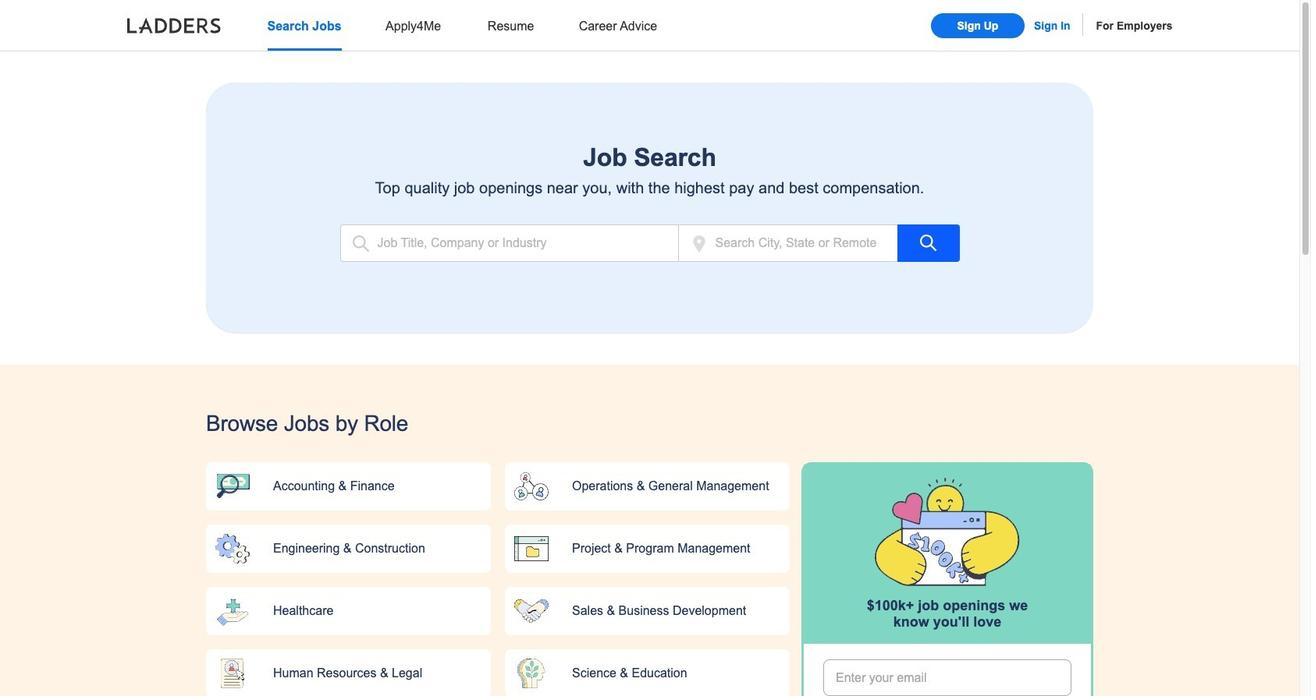 Task type: vqa. For each thing, say whether or not it's contained in the screenshot.
Human Resources & Legal image
yes



Task type: describe. For each thing, give the bounding box(es) containing it.
ladders image
[[127, 17, 220, 34]]

science & education image
[[514, 660, 549, 689]]

Job Title, Company or Industry field
[[340, 225, 679, 262]]

sales & business development image
[[514, 600, 549, 624]]

Search City, State or Remote field
[[679, 225, 897, 262]]

accounting & finance image
[[215, 475, 250, 500]]

Enter your email field
[[823, 660, 1071, 697]]

hand in laptop pointing to email icon image
[[875, 478, 1020, 589]]

project & program management image
[[514, 537, 549, 562]]



Task type: locate. For each thing, give the bounding box(es) containing it.
operations & general management image
[[514, 473, 549, 501]]

healthcare image
[[215, 597, 250, 627]]

human resources & legal image
[[215, 660, 250, 689]]

engineering & construction image
[[215, 535, 250, 564]]



